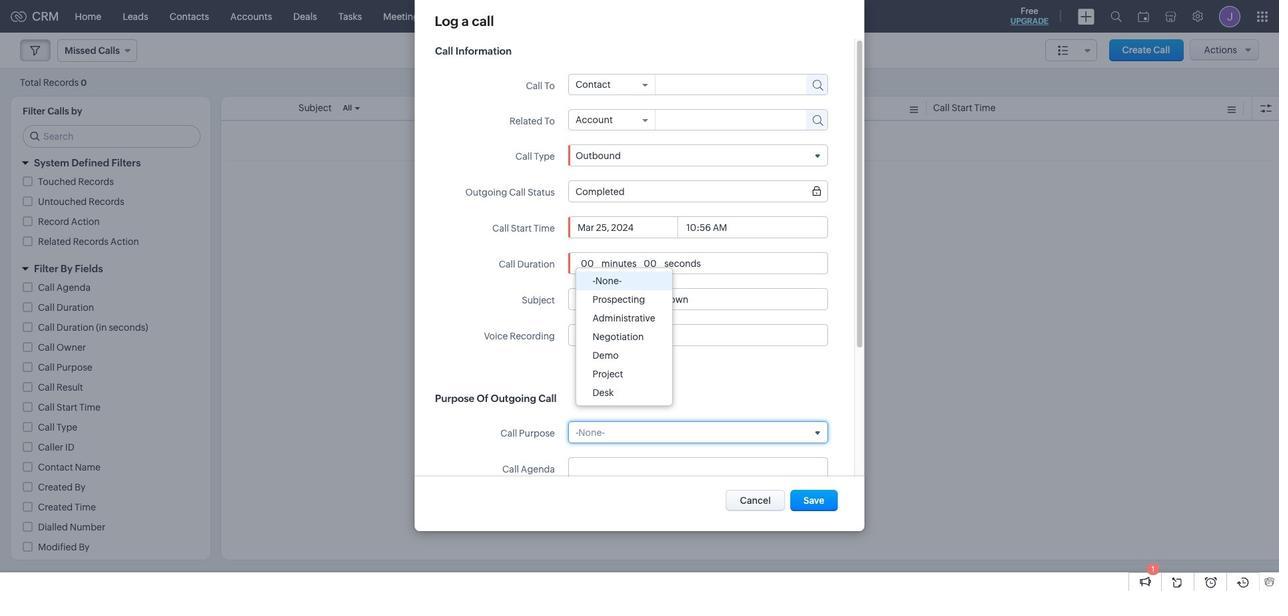 Task type: locate. For each thing, give the bounding box(es) containing it.
None button
[[727, 491, 785, 512], [791, 491, 838, 512], [727, 491, 785, 512], [791, 491, 838, 512]]

logo image
[[11, 11, 27, 22]]

None text field
[[579, 258, 596, 269], [576, 294, 821, 305], [576, 330, 821, 341], [579, 258, 596, 269], [576, 294, 821, 305], [576, 330, 821, 341]]

mmm d, yyyy text field
[[576, 222, 678, 233]]

calendar image
[[1139, 11, 1150, 22]]

hh:mm a text field
[[684, 222, 735, 233]]

tree
[[576, 268, 672, 406]]

None field
[[576, 79, 648, 90], [576, 115, 648, 125], [576, 150, 821, 161], [576, 186, 821, 197], [576, 428, 821, 438], [576, 79, 648, 90], [576, 115, 648, 125], [576, 150, 821, 161], [576, 186, 821, 197], [576, 428, 821, 438]]

None text field
[[656, 75, 794, 93], [656, 110, 798, 129], [642, 258, 659, 269], [576, 464, 821, 474], [656, 75, 794, 93], [656, 110, 798, 129], [642, 258, 659, 269], [576, 464, 821, 474]]

profile image
[[1220, 6, 1241, 27]]

search image
[[1111, 11, 1123, 22]]

create menu image
[[1079, 8, 1095, 24]]



Task type: vqa. For each thing, say whether or not it's contained in the screenshot.
mmm d, yyyy text field
yes



Task type: describe. For each thing, give the bounding box(es) containing it.
search element
[[1103, 0, 1131, 33]]

create menu element
[[1071, 0, 1103, 32]]

profile element
[[1212, 0, 1249, 32]]

Search text field
[[23, 126, 200, 147]]



